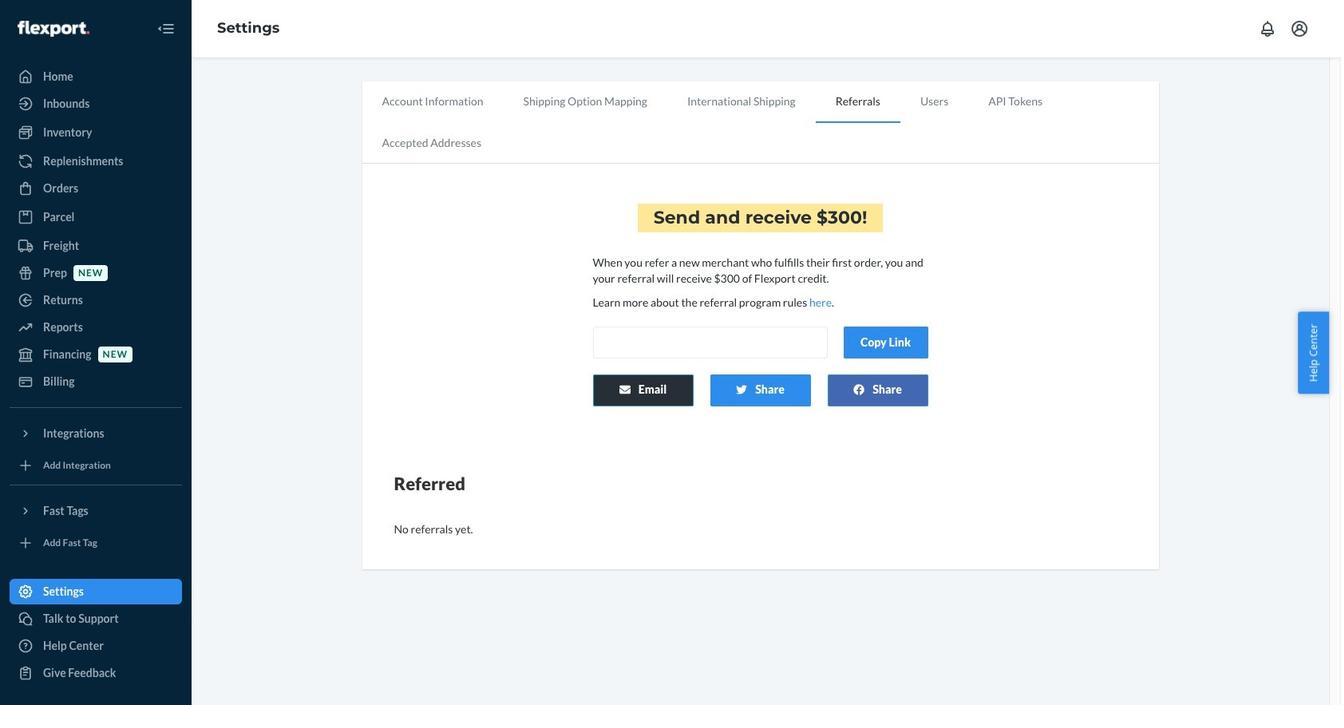 Task type: vqa. For each thing, say whether or not it's contained in the screenshot.
FLEXPORT LOGO
yes



Task type: locate. For each thing, give the bounding box(es) containing it.
tab
[[362, 81, 504, 121], [504, 81, 668, 121], [668, 81, 816, 121], [816, 81, 901, 123], [901, 81, 969, 121], [969, 81, 1063, 121], [362, 123, 502, 163]]

tab list
[[362, 81, 1159, 164]]

None text field
[[593, 327, 828, 359]]

twitter image
[[737, 384, 748, 395]]

close navigation image
[[157, 19, 176, 38]]



Task type: describe. For each thing, give the bounding box(es) containing it.
envelope image
[[620, 384, 631, 395]]

flexport logo image
[[18, 21, 89, 37]]

open notifications image
[[1259, 19, 1278, 38]]

facebook image
[[854, 384, 865, 395]]

open account menu image
[[1291, 19, 1310, 38]]



